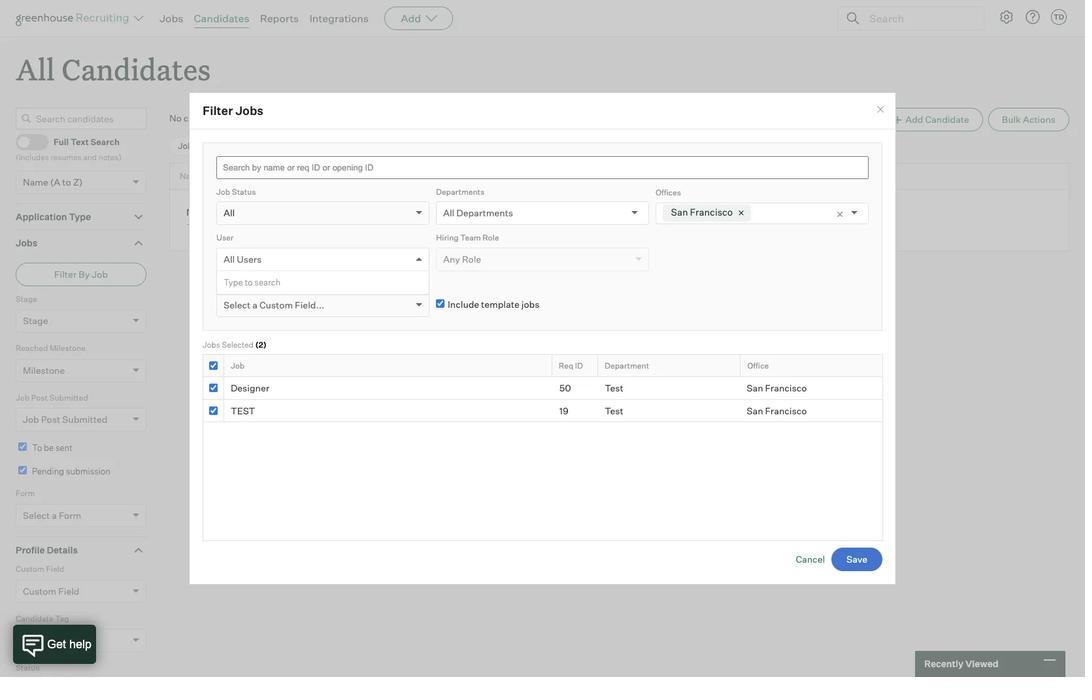Task type: locate. For each thing, give the bounding box(es) containing it.
reports link
[[260, 12, 299, 25]]

be left sent
[[376, 141, 386, 151]]

type inside filter jobs dialog
[[224, 277, 243, 287]]

0 vertical spatial add
[[401, 12, 421, 25]]

bulk actions
[[1002, 114, 1056, 125]]

pending down the to be sent
[[32, 466, 64, 476]]

a
[[252, 299, 258, 311], [52, 510, 57, 521]]

all option
[[224, 207, 235, 218]]

all up hiring
[[443, 207, 454, 218]]

reached milestone
[[16, 343, 86, 353]]

1 vertical spatial found
[[233, 207, 259, 218]]

1 horizontal spatial filter
[[203, 103, 233, 117]]

select inside filter jobs dialog
[[224, 299, 250, 311]]

francisco for 19
[[765, 405, 807, 416]]

2 vertical spatial francisco
[[765, 405, 807, 416]]

status up all option
[[232, 187, 256, 196]]

all for all option
[[224, 207, 235, 218]]

filter
[[203, 103, 233, 117], [54, 268, 77, 280]]

1 vertical spatial type
[[224, 277, 243, 287]]

hiring team role
[[436, 233, 499, 243]]

and down text
[[83, 152, 97, 162]]

filter inside button
[[54, 268, 77, 280]]

custom down all users
[[216, 279, 245, 289]]

custom field element
[[16, 563, 146, 612]]

0 horizontal spatial and
[[83, 152, 97, 162]]

1 horizontal spatial add
[[906, 114, 923, 125]]

0 vertical spatial type
[[69, 211, 91, 222]]

recently
[[924, 658, 964, 670]]

td button
[[1049, 7, 1069, 27]]

status inside filter jobs dialog
[[232, 187, 256, 196]]

filter left by
[[54, 268, 77, 280]]

0 vertical spatial filter
[[203, 103, 233, 117]]

select a custom field...
[[224, 299, 324, 311]]

jobs
[[521, 298, 540, 310]]

select for select a custom field...
[[224, 299, 250, 311]]

notes)
[[98, 152, 122, 162]]

0 horizontal spatial select
[[23, 510, 50, 521]]

be right to
[[44, 443, 54, 453]]

0 vertical spatial departments
[[436, 187, 485, 196]]

activity
[[459, 141, 489, 151]]

0 vertical spatial test
[[605, 382, 623, 394]]

resumes
[[51, 152, 81, 162]]

include template jobs
[[448, 298, 540, 310]]

1 vertical spatial field
[[46, 564, 64, 574]]

1 vertical spatial filter
[[54, 268, 77, 280]]

san for 50
[[747, 382, 763, 394]]

None field
[[756, 204, 759, 221], [224, 248, 227, 270], [756, 204, 759, 221], [224, 248, 227, 270]]

and
[[577, 141, 592, 151], [83, 152, 97, 162]]

all down greenhouse recruiting image
[[16, 50, 55, 88]]

all for all departments
[[443, 207, 454, 218]]

tag
[[55, 614, 69, 623], [69, 635, 85, 646]]

submitted down 'reached milestone' element
[[49, 393, 88, 402]]

san francisco for 19
[[747, 405, 807, 416]]

be
[[376, 141, 386, 151], [44, 443, 54, 453]]

Pending submission checkbox
[[18, 466, 27, 474]]

found
[[334, 113, 358, 124], [233, 207, 259, 218]]

all
[[16, 50, 55, 88], [224, 207, 235, 218], [443, 207, 454, 218], [224, 253, 235, 264]]

milestone
[[50, 343, 86, 353], [23, 365, 65, 376]]

no up try
[[186, 207, 199, 218]]

0 horizontal spatial a
[[52, 510, 57, 521]]

2 vertical spatial custom field
[[23, 586, 79, 597]]

integrations
[[309, 12, 369, 25]]

0 vertical spatial role
[[483, 233, 499, 243]]

candidate tag
[[16, 614, 69, 623], [23, 635, 85, 646]]

req
[[559, 361, 573, 370]]

form
[[16, 488, 35, 498], [59, 510, 81, 521]]

1 vertical spatial add
[[906, 114, 923, 125]]

to inside "no results found try removing filters above to broaden your search."
[[296, 222, 305, 233]]

1 horizontal spatial be
[[376, 141, 386, 151]]

0 vertical spatial field
[[247, 279, 265, 289]]

user
[[216, 233, 234, 243]]

name up results
[[180, 171, 202, 181]]

submitted up sent
[[62, 414, 107, 425]]

status
[[232, 187, 256, 196], [16, 663, 40, 673]]

include
[[448, 298, 479, 310]]

type
[[69, 211, 91, 222], [224, 277, 243, 287]]

1 horizontal spatial and
[[577, 141, 592, 151]]

a for custom
[[252, 299, 258, 311]]

milestone down the 'stage' element
[[50, 343, 86, 353]]

1 vertical spatial no
[[186, 207, 199, 218]]

form up details
[[59, 510, 81, 521]]

0 horizontal spatial add
[[401, 12, 421, 25]]

1 vertical spatial form
[[59, 510, 81, 521]]

field
[[247, 279, 265, 289], [46, 564, 64, 574], [58, 586, 79, 597]]

type down all users
[[224, 277, 243, 287]]

2 vertical spatial san
[[747, 405, 763, 416]]

all up removing
[[224, 207, 235, 218]]

candidate
[[925, 114, 969, 125], [16, 614, 53, 623], [23, 635, 67, 646]]

job
[[178, 141, 193, 151], [329, 141, 344, 151], [216, 187, 230, 196], [92, 268, 108, 280], [231, 361, 245, 370], [16, 393, 30, 402], [23, 414, 39, 425]]

1 vertical spatial san
[[747, 382, 763, 394]]

milestone down reached milestone
[[23, 365, 65, 376]]

a inside form element
[[52, 510, 57, 521]]

0 vertical spatial candidate
[[925, 114, 969, 125]]

last activity between 10/25/2023 and 11/01/2023
[[439, 141, 637, 151]]

add candidate
[[906, 114, 969, 125]]

to inside filter jobs dialog
[[245, 277, 253, 287]]

0 horizontal spatial be
[[44, 443, 54, 453]]

type down z)
[[69, 211, 91, 222]]

candidates down jobs link
[[62, 50, 211, 88]]

san francisco
[[671, 207, 733, 218], [747, 382, 807, 394], [747, 405, 807, 416]]

pending
[[214, 141, 247, 151], [32, 466, 64, 476]]

name for name
[[180, 171, 202, 181]]

found up filters
[[233, 207, 259, 218]]

select up the profile
[[23, 510, 50, 521]]

1 horizontal spatial name
[[180, 171, 202, 181]]

1 vertical spatial and
[[83, 152, 97, 162]]

broaden
[[307, 222, 342, 233]]

1 vertical spatial be
[[44, 443, 54, 453]]

td
[[1054, 12, 1064, 22]]

0 vertical spatial status
[[232, 187, 256, 196]]

0 horizontal spatial name
[[23, 176, 48, 187]]

1 vertical spatial test
[[605, 405, 623, 416]]

0 vertical spatial stage
[[16, 294, 37, 304]]

None checkbox
[[209, 384, 218, 392], [209, 406, 218, 415], [209, 384, 218, 392], [209, 406, 218, 415]]

1 vertical spatial a
[[52, 510, 57, 521]]

integrations link
[[309, 12, 369, 25]]

add inside add popup button
[[401, 12, 421, 25]]

0 vertical spatial job post submitted
[[16, 393, 88, 402]]

role right any
[[462, 253, 481, 264]]

decision
[[698, 141, 733, 151]]

status down candidate tag element
[[16, 663, 40, 673]]

type to search
[[224, 277, 281, 287]]

custom
[[216, 279, 245, 289], [259, 299, 293, 311], [16, 564, 44, 574], [23, 586, 56, 597]]

0 vertical spatial and
[[577, 141, 592, 151]]

name left (a on the left top
[[23, 176, 48, 187]]

no inside "no results found try removing filters above to broaden your search."
[[186, 207, 199, 218]]

0 vertical spatial tag
[[55, 614, 69, 623]]

(2)
[[255, 340, 267, 350]]

post left sent
[[346, 141, 364, 151]]

to right above
[[296, 222, 305, 233]]

10/25/2023
[[528, 141, 575, 151]]

departments up all departments
[[436, 187, 485, 196]]

job post submitted down 'reached milestone' element
[[16, 393, 88, 402]]

1 test from the top
[[605, 382, 623, 394]]

found up job post to be sent
[[334, 113, 358, 124]]

0 horizontal spatial status
[[16, 663, 40, 673]]

offices
[[656, 188, 681, 197]]

post
[[195, 141, 212, 151], [346, 141, 364, 151], [31, 393, 48, 402], [41, 414, 60, 425]]

1 vertical spatial departments
[[456, 207, 513, 218]]

0 vertical spatial found
[[334, 113, 358, 124]]

1 horizontal spatial found
[[334, 113, 358, 124]]

a down the type to search
[[252, 299, 258, 311]]

0 vertical spatial custom field
[[216, 279, 265, 289]]

select inside form element
[[23, 510, 50, 521]]

a up the profile details
[[52, 510, 57, 521]]

1 vertical spatial select
[[23, 510, 50, 521]]

filter inside dialog
[[203, 103, 233, 117]]

no candidate or prospect applications found
[[169, 113, 358, 124]]

2 test from the top
[[605, 405, 623, 416]]

stage
[[16, 294, 37, 304], [23, 315, 48, 326]]

departments up team
[[456, 207, 513, 218]]

form element
[[16, 487, 146, 536]]

greenhouse recruiting image
[[16, 10, 133, 26]]

0 vertical spatial no
[[169, 113, 182, 124]]

1 vertical spatial stage
[[23, 315, 48, 326]]

potential duplicates
[[766, 141, 846, 151]]

filter jobs dialog
[[189, 92, 896, 585]]

post down reached
[[31, 393, 48, 402]]

and left the "11/01/2023"
[[577, 141, 592, 151]]

add inside add candidate link
[[906, 114, 923, 125]]

0 vertical spatial form
[[16, 488, 35, 498]]

san francisco for 50
[[747, 382, 807, 394]]

clear all element
[[832, 203, 851, 223]]

role
[[483, 233, 499, 243], [462, 253, 481, 264]]

1 vertical spatial custom field
[[16, 564, 64, 574]]

no for no candidate or prospect applications found
[[169, 113, 182, 124]]

to left z)
[[62, 176, 71, 187]]

0 horizontal spatial filter
[[54, 268, 77, 280]]

to be sent
[[32, 443, 72, 453]]

or
[[228, 113, 237, 124]]

pending down or
[[214, 141, 247, 151]]

a inside filter jobs dialog
[[252, 299, 258, 311]]

add for add
[[401, 12, 421, 25]]

no left candidate
[[169, 113, 182, 124]]

test for 50
[[605, 382, 623, 394]]

template
[[481, 298, 520, 310]]

z)
[[73, 176, 83, 187]]

pending submission
[[32, 466, 110, 476]]

1 horizontal spatial form
[[59, 510, 81, 521]]

td button
[[1051, 9, 1067, 25]]

1 vertical spatial francisco
[[765, 382, 807, 394]]

to left the search
[[245, 277, 253, 287]]

test
[[605, 382, 623, 394], [605, 405, 623, 416]]

1 vertical spatial san francisco
[[747, 382, 807, 394]]

req id
[[559, 361, 583, 370]]

1 horizontal spatial no
[[186, 207, 199, 218]]

search
[[91, 137, 120, 147]]

0 horizontal spatial no
[[169, 113, 182, 124]]

all candidates
[[16, 50, 211, 88]]

field inside filter jobs dialog
[[247, 279, 265, 289]]

0 vertical spatial pending
[[214, 141, 247, 151]]

0 horizontal spatial form
[[16, 488, 35, 498]]

1 horizontal spatial type
[[224, 277, 243, 287]]

filter up job post pending submission on the left top
[[203, 103, 233, 117]]

0 vertical spatial a
[[252, 299, 258, 311]]

0 horizontal spatial role
[[462, 253, 481, 264]]

candidates link
[[194, 12, 249, 25]]

2 vertical spatial san francisco
[[747, 405, 807, 416]]

0 horizontal spatial type
[[69, 211, 91, 222]]

to
[[366, 141, 374, 151], [62, 176, 71, 187], [296, 222, 305, 233], [245, 277, 253, 287]]

select down the type to search
[[224, 299, 250, 311]]

1 horizontal spatial a
[[252, 299, 258, 311]]

jobs down application
[[16, 237, 37, 249]]

submitted
[[49, 393, 88, 402], [62, 414, 107, 425]]

save
[[847, 554, 867, 565]]

1 horizontal spatial select
[[224, 299, 250, 311]]

name for name (a to z)
[[23, 176, 48, 187]]

1 vertical spatial status
[[16, 663, 40, 673]]

1 vertical spatial pending
[[32, 466, 64, 476]]

candidates right jobs link
[[194, 12, 249, 25]]

0 horizontal spatial pending
[[32, 466, 64, 476]]

selected
[[222, 340, 253, 350]]

all left users
[[224, 253, 235, 264]]

0 horizontal spatial found
[[233, 207, 259, 218]]

2 vertical spatial candidate
[[23, 635, 67, 646]]

1 horizontal spatial status
[[232, 187, 256, 196]]

None checkbox
[[209, 361, 218, 370]]

form down pending submission checkbox
[[16, 488, 35, 498]]

job post submitted up sent
[[23, 414, 107, 425]]

san
[[671, 207, 688, 218], [747, 382, 763, 394], [747, 405, 763, 416]]

0 vertical spatial select
[[224, 299, 250, 311]]

recently viewed
[[924, 658, 999, 670]]

To be sent checkbox
[[18, 443, 27, 451]]

role right team
[[483, 233, 499, 243]]

candidate
[[184, 113, 226, 124]]

search
[[255, 277, 281, 287]]



Task type: vqa. For each thing, say whether or not it's contained in the screenshot.
top the No
yes



Task type: describe. For each thing, give the bounding box(es) containing it.
no results found try removing filters above to broaden your search.
[[186, 207, 395, 233]]

submission
[[66, 466, 110, 476]]

(a
[[50, 176, 60, 187]]

1 vertical spatial tag
[[69, 635, 85, 646]]

to
[[32, 443, 42, 453]]

post down candidate
[[195, 141, 212, 151]]

candidate tag element
[[16, 612, 146, 662]]

needs decision
[[671, 141, 733, 151]]

0 vertical spatial san francisco
[[671, 207, 733, 218]]

needs
[[671, 141, 696, 151]]

name (a to z) option
[[23, 176, 83, 187]]

0 vertical spatial candidate tag
[[16, 614, 69, 623]]

add candidate link
[[879, 108, 983, 132]]

2 vertical spatial field
[[58, 586, 79, 597]]

close image
[[875, 104, 886, 115]]

to left sent
[[366, 141, 374, 151]]

add for add candidate
[[906, 114, 923, 125]]

bulk actions link
[[988, 108, 1069, 132]]

1 vertical spatial milestone
[[23, 365, 65, 376]]

jobs up job post pending submission on the left top
[[235, 103, 263, 117]]

configure image
[[999, 9, 1015, 25]]

jobs left selected
[[203, 340, 220, 350]]

hiring
[[436, 233, 459, 243]]

applications
[[279, 113, 332, 124]]

1 horizontal spatial pending
[[214, 141, 247, 151]]

clear all image
[[835, 210, 845, 219]]

1 vertical spatial job post submitted
[[23, 414, 107, 425]]

all for all users
[[224, 253, 235, 264]]

search.
[[364, 222, 395, 233]]

duplicates
[[803, 141, 846, 151]]

above
[[269, 222, 294, 233]]

custom down the profile details
[[23, 586, 56, 597]]

0 vertical spatial san
[[671, 207, 688, 218]]

users
[[237, 253, 262, 264]]

11/01/2023
[[593, 141, 637, 151]]

select a form
[[23, 510, 81, 521]]

found inside "no results found try removing filters above to broaden your search."
[[233, 207, 259, 218]]

filters
[[244, 222, 267, 233]]

san for 19
[[747, 405, 763, 416]]

custom field inside filter jobs dialog
[[216, 279, 265, 289]]

francisco for 50
[[765, 382, 807, 394]]

submission
[[249, 141, 296, 151]]

1 vertical spatial candidate
[[16, 614, 53, 623]]

actions
[[1023, 114, 1056, 125]]

test
[[231, 405, 255, 416]]

department
[[605, 361, 649, 370]]

cancel
[[796, 554, 825, 565]]

Search by name or req ID or opening ID field
[[216, 156, 869, 179]]

job/status
[[415, 171, 458, 181]]

text
[[71, 137, 89, 147]]

Search candidates field
[[16, 108, 146, 130]]

(includes
[[16, 152, 49, 162]]

last
[[439, 141, 457, 151]]

test for 19
[[605, 405, 623, 416]]

sent
[[387, 141, 406, 151]]

any
[[443, 253, 460, 264]]

0 vertical spatial milestone
[[50, 343, 86, 353]]

full text search (includes resumes and notes)
[[16, 137, 122, 162]]

job post submitted element
[[16, 391, 146, 441]]

sent
[[55, 443, 72, 453]]

viewed
[[965, 658, 999, 670]]

job post to be sent
[[329, 141, 406, 151]]

full
[[54, 137, 69, 147]]

filter for filter jobs
[[203, 103, 233, 117]]

stage element
[[16, 293, 146, 342]]

any role
[[443, 253, 481, 264]]

0 vertical spatial submitted
[[49, 393, 88, 402]]

1 vertical spatial role
[[462, 253, 481, 264]]

reached milestone element
[[16, 342, 146, 391]]

1 horizontal spatial role
[[483, 233, 499, 243]]

job post pending submission
[[178, 141, 296, 151]]

application type
[[16, 211, 91, 222]]

team
[[460, 233, 481, 243]]

no for no results found try removing filters above to broaden your search.
[[186, 207, 199, 218]]

filter by job button
[[16, 263, 146, 286]]

checkmark image
[[22, 137, 31, 146]]

filter jobs
[[203, 103, 263, 117]]

a for form
[[52, 510, 57, 521]]

job inside button
[[92, 268, 108, 280]]

job status
[[216, 187, 256, 196]]

Include template jobs checkbox
[[436, 299, 445, 308]]

all for all candidates
[[16, 50, 55, 88]]

19
[[559, 405, 569, 416]]

1 vertical spatial candidate tag
[[23, 635, 85, 646]]

0 vertical spatial francisco
[[690, 207, 733, 218]]

filter by job
[[54, 268, 108, 280]]

1 vertical spatial submitted
[[62, 414, 107, 425]]

custom down the profile
[[16, 564, 44, 574]]

application
[[16, 211, 67, 222]]

filter for filter by job
[[54, 268, 77, 280]]

and inside "full text search (includes resumes and notes)"
[[83, 152, 97, 162]]

all departments
[[443, 207, 513, 218]]

post up the to be sent
[[41, 414, 60, 425]]

potential
[[766, 141, 801, 151]]

add button
[[384, 7, 453, 30]]

select for select a form
[[23, 510, 50, 521]]

bulk
[[1002, 114, 1021, 125]]

try
[[186, 222, 200, 233]]

results
[[201, 207, 232, 218]]

your
[[344, 222, 362, 233]]

all users
[[224, 253, 262, 264]]

profile details
[[16, 544, 78, 555]]

jobs link
[[160, 12, 183, 25]]

Search text field
[[866, 9, 972, 28]]

prospect
[[239, 113, 277, 124]]

0 vertical spatial be
[[376, 141, 386, 151]]

save button
[[832, 548, 882, 571]]

1 vertical spatial candidates
[[62, 50, 211, 88]]

field...
[[295, 299, 324, 311]]

id
[[575, 361, 583, 370]]

jobs left candidates link
[[160, 12, 183, 25]]

designer
[[231, 382, 269, 394]]

profile
[[16, 544, 45, 555]]

none checkbox inside filter jobs dialog
[[209, 361, 218, 370]]

removing
[[202, 222, 242, 233]]

custom down the search
[[259, 299, 293, 311]]

office
[[747, 361, 769, 370]]

0 vertical spatial candidates
[[194, 12, 249, 25]]

reached
[[16, 343, 48, 353]]

by
[[79, 268, 90, 280]]

between
[[491, 141, 526, 151]]

cancel link
[[796, 554, 825, 565]]



